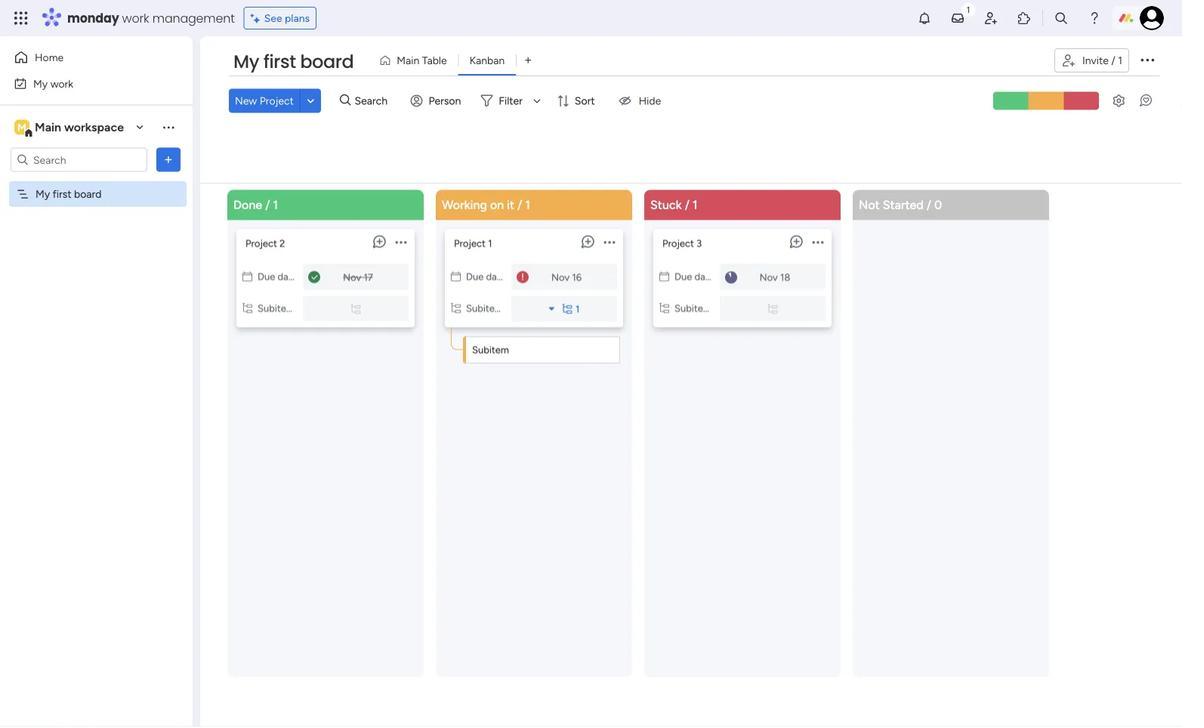 Task type: describe. For each thing, give the bounding box(es) containing it.
work for my
[[50, 77, 73, 90]]

caret down image
[[549, 304, 555, 314]]

2 due date from the left
[[466, 271, 506, 283]]

nov 16
[[552, 272, 582, 284]]

/ for stuck
[[685, 198, 690, 212]]

0
[[935, 198, 943, 212]]

john smith image
[[1140, 6, 1165, 30]]

/ for done
[[265, 198, 270, 212]]

board inside list box
[[74, 188, 102, 201]]

project 1
[[454, 238, 492, 250]]

project inside "button"
[[260, 94, 294, 107]]

main workspace
[[35, 120, 124, 135]]

options image
[[1139, 50, 1157, 69]]

hide button
[[609, 89, 671, 113]]

date for stuck / 1
[[695, 271, 715, 283]]

table
[[422, 54, 447, 67]]

1 right stuck
[[693, 198, 698, 212]]

1 right the "it"
[[525, 198, 531, 212]]

v2 calendar view small outline image
[[243, 271, 252, 283]]

board inside field
[[300, 49, 354, 74]]

v2 done deadline image
[[308, 271, 320, 285]]

2 v2 subitems open image from the left
[[563, 303, 572, 316]]

see plans button
[[244, 7, 317, 29]]

project 2
[[246, 238, 285, 250]]

project 3
[[663, 238, 702, 250]]

search everything image
[[1054, 11, 1069, 26]]

person button
[[405, 89, 470, 113]]

16
[[572, 272, 582, 284]]

help image
[[1087, 11, 1103, 26]]

row group containing done
[[224, 190, 1059, 728]]

main for main table
[[397, 54, 420, 67]]

not
[[859, 198, 880, 212]]

main table
[[397, 54, 447, 67]]

working on it / 1
[[442, 198, 531, 212]]

options image
[[161, 152, 176, 167]]

started
[[883, 198, 924, 212]]

it
[[507, 198, 515, 212]]

add view image
[[525, 55, 531, 66]]

v2 subtasks column small outline image
[[451, 303, 461, 315]]

first inside list box
[[53, 188, 71, 201]]

monday work management
[[67, 9, 235, 26]]

2 date from the left
[[486, 271, 506, 283]]

see
[[264, 12, 282, 25]]

filter button
[[475, 89, 546, 113]]

v2 overdue deadline image
[[517, 271, 529, 285]]

my inside field
[[234, 49, 259, 74]]

workspace options image
[[161, 120, 176, 135]]

new project
[[235, 94, 294, 107]]

on
[[490, 198, 504, 212]]

sort button
[[551, 89, 604, 113]]

invite / 1
[[1083, 54, 1123, 67]]

3
[[697, 238, 702, 250]]

v2 search image
[[340, 92, 351, 109]]

date for done / 1
[[278, 271, 298, 283]]

inbox image
[[951, 11, 966, 26]]

2 nov from the left
[[552, 272, 570, 284]]

due inside list box
[[466, 271, 484, 283]]

1 inside button
[[1119, 54, 1123, 67]]

monday
[[67, 9, 119, 26]]



Task type: locate. For each thing, give the bounding box(es) containing it.
apps image
[[1017, 11, 1032, 26]]

1 due from the left
[[258, 271, 275, 283]]

1 down working on it / 1
[[488, 238, 492, 250]]

1 vertical spatial first
[[53, 188, 71, 201]]

management
[[152, 9, 235, 26]]

1 vertical spatial board
[[74, 188, 102, 201]]

v2 subitems open image down nov 17
[[351, 303, 361, 316]]

option
[[0, 181, 193, 184]]

main left 'table' at the top left of the page
[[397, 54, 420, 67]]

1 date from the left
[[278, 271, 298, 283]]

1 v2 subitems open image from the left
[[351, 303, 361, 316]]

my first board
[[234, 49, 354, 74], [36, 188, 102, 201]]

workspace image
[[14, 119, 29, 136]]

project left the 2
[[246, 238, 277, 250]]

project right the new
[[260, 94, 294, 107]]

0 horizontal spatial due
[[258, 271, 275, 283]]

due
[[258, 271, 275, 283], [466, 271, 484, 283], [675, 271, 692, 283]]

subitems for stuck / 1
[[675, 303, 716, 315]]

project left 3
[[663, 238, 694, 250]]

first
[[264, 49, 296, 74], [53, 188, 71, 201]]

0 horizontal spatial work
[[50, 77, 73, 90]]

list box inside row group
[[445, 223, 623, 373]]

0 vertical spatial first
[[264, 49, 296, 74]]

2 subitems from the left
[[466, 303, 508, 315]]

1 horizontal spatial v2 subtasks column small outline image
[[660, 303, 670, 315]]

my first board inside field
[[234, 49, 354, 74]]

2
[[280, 238, 285, 250]]

main right workspace image
[[35, 120, 61, 135]]

m
[[17, 121, 26, 134]]

1 horizontal spatial first
[[264, 49, 296, 74]]

0 horizontal spatial subitems
[[258, 303, 299, 315]]

work right monday
[[122, 9, 149, 26]]

due for stuck
[[675, 271, 692, 283]]

/ right invite
[[1112, 54, 1116, 67]]

17
[[364, 272, 373, 284]]

3 nov from the left
[[760, 272, 778, 284]]

subitems down 3
[[675, 303, 716, 315]]

1
[[1119, 54, 1123, 67], [273, 198, 278, 212], [525, 198, 531, 212], [693, 198, 698, 212], [488, 238, 492, 250], [576, 303, 580, 316]]

2 v2 subtasks column small outline image from the left
[[660, 303, 670, 315]]

0 vertical spatial my first board
[[234, 49, 354, 74]]

row group
[[224, 190, 1059, 728]]

v2 subitems open image for stuck / 1
[[768, 303, 778, 316]]

stuck / 1
[[651, 198, 698, 212]]

nov left 17
[[343, 272, 361, 284]]

date
[[278, 271, 298, 283], [486, 271, 506, 283], [695, 271, 715, 283]]

plans
[[285, 12, 310, 25]]

project for project 3
[[663, 238, 694, 250]]

0 horizontal spatial v2 calendar view small outline image
[[451, 271, 461, 283]]

1 horizontal spatial subitems
[[466, 303, 508, 315]]

/ right done
[[265, 198, 270, 212]]

kanban button
[[458, 48, 516, 73]]

list box containing project 1
[[445, 223, 623, 373]]

project
[[260, 94, 294, 107], [246, 238, 277, 250], [454, 238, 486, 250], [663, 238, 694, 250]]

my first board inside list box
[[36, 188, 102, 201]]

person
[[429, 94, 461, 107]]

v2 calendar view small outline image down project 3
[[660, 271, 670, 283]]

board up angle down icon
[[300, 49, 354, 74]]

notifications image
[[917, 11, 933, 26]]

0 horizontal spatial main
[[35, 120, 61, 135]]

select product image
[[14, 11, 29, 26]]

2 due from the left
[[466, 271, 484, 283]]

1 horizontal spatial main
[[397, 54, 420, 67]]

1 v2 subtasks column small outline image from the left
[[243, 303, 252, 315]]

v2 subtasks column small outline image down v2 calendar view small outline icon on the left top
[[243, 303, 252, 315]]

kanban
[[470, 54, 505, 67]]

/ inside button
[[1112, 54, 1116, 67]]

v2 calendar view small outline image for project 3
[[660, 271, 670, 283]]

my down home
[[33, 77, 48, 90]]

invite / 1 button
[[1055, 48, 1130, 73]]

my work
[[33, 77, 73, 90]]

v2 calendar view small outline image for project 1
[[451, 271, 461, 283]]

1 horizontal spatial v2 calendar view small outline image
[[660, 271, 670, 283]]

due down project 3
[[675, 271, 692, 283]]

v2 subitems open image right caret down icon at the top left
[[563, 303, 572, 316]]

new
[[235, 94, 257, 107]]

home button
[[9, 45, 162, 70]]

first up the new project
[[264, 49, 296, 74]]

subitems right v2 subtasks column small outline icon
[[466, 303, 508, 315]]

nov
[[343, 272, 361, 284], [552, 272, 570, 284], [760, 272, 778, 284]]

1 nov from the left
[[343, 272, 361, 284]]

2 v2 calendar view small outline image from the left
[[660, 271, 670, 283]]

see plans
[[264, 12, 310, 25]]

due date down 3
[[675, 271, 715, 283]]

0 horizontal spatial date
[[278, 271, 298, 283]]

0 horizontal spatial v2 subtasks column small outline image
[[243, 303, 252, 315]]

nov 18
[[760, 272, 791, 284]]

2 horizontal spatial nov
[[760, 272, 778, 284]]

not started / 0
[[859, 198, 943, 212]]

my
[[234, 49, 259, 74], [33, 77, 48, 90], [36, 188, 50, 201]]

3 v2 subitems open image from the left
[[768, 303, 778, 316]]

project for project 2
[[246, 238, 277, 250]]

filter
[[499, 94, 523, 107]]

date left v2 done deadline image
[[278, 271, 298, 283]]

board down search in workspace field
[[74, 188, 102, 201]]

work
[[122, 9, 149, 26], [50, 77, 73, 90]]

0 horizontal spatial v2 subitems open image
[[351, 303, 361, 316]]

1 horizontal spatial work
[[122, 9, 149, 26]]

working
[[442, 198, 487, 212]]

/ left 0 in the right top of the page
[[927, 198, 932, 212]]

due date down project 1 at the left top of the page
[[466, 271, 506, 283]]

workspace selection element
[[14, 118, 126, 138]]

main for main workspace
[[35, 120, 61, 135]]

main inside workspace selection element
[[35, 120, 61, 135]]

hide
[[639, 94, 661, 107]]

project down working
[[454, 238, 486, 250]]

1 subitems from the left
[[258, 303, 299, 315]]

1 horizontal spatial my first board
[[234, 49, 354, 74]]

main inside button
[[397, 54, 420, 67]]

subitems down the 2
[[258, 303, 299, 315]]

due right v2 calendar view small outline icon on the left top
[[258, 271, 275, 283]]

1 vertical spatial work
[[50, 77, 73, 90]]

workspace
[[64, 120, 124, 135]]

2 horizontal spatial subitems
[[675, 303, 716, 315]]

work down home
[[50, 77, 73, 90]]

due for done
[[258, 271, 275, 283]]

3 due date from the left
[[675, 271, 715, 283]]

2 horizontal spatial date
[[695, 271, 715, 283]]

nov 17
[[343, 272, 373, 284]]

date down 3
[[695, 271, 715, 283]]

1 v2 calendar view small outline image from the left
[[451, 271, 461, 283]]

subitems for done / 1
[[258, 303, 299, 315]]

invite members image
[[984, 11, 999, 26]]

due date for done / 1
[[258, 271, 298, 283]]

1 right done
[[273, 198, 278, 212]]

Search in workspace field
[[32, 151, 126, 169]]

due date right v2 calendar view small outline icon on the left top
[[258, 271, 298, 283]]

v2 subitems open image down nov 18
[[768, 303, 778, 316]]

my work button
[[9, 71, 162, 96]]

Search field
[[351, 90, 396, 111]]

my up the new
[[234, 49, 259, 74]]

my down search in workspace field
[[36, 188, 50, 201]]

0 vertical spatial my
[[234, 49, 259, 74]]

nov for done / 1
[[343, 272, 361, 284]]

date left v2 overdue deadline 'icon' in the top left of the page
[[486, 271, 506, 283]]

due date
[[258, 271, 298, 283], [466, 271, 506, 283], [675, 271, 715, 283]]

project for project 1
[[454, 238, 486, 250]]

v2 subtasks column small outline image for stuck
[[660, 303, 670, 315]]

v2 subitems open image for done / 1
[[351, 303, 361, 316]]

v2 calendar view small outline image
[[451, 271, 461, 283], [660, 271, 670, 283]]

board
[[300, 49, 354, 74], [74, 188, 102, 201]]

2 horizontal spatial due date
[[675, 271, 715, 283]]

0 vertical spatial main
[[397, 54, 420, 67]]

0 horizontal spatial due date
[[258, 271, 298, 283]]

3 subitems from the left
[[675, 303, 716, 315]]

first inside field
[[264, 49, 296, 74]]

0 horizontal spatial board
[[74, 188, 102, 201]]

main table button
[[374, 48, 458, 73]]

0 vertical spatial work
[[122, 9, 149, 26]]

2 vertical spatial my
[[36, 188, 50, 201]]

invite
[[1083, 54, 1109, 67]]

my inside list box
[[36, 188, 50, 201]]

0 horizontal spatial my first board
[[36, 188, 102, 201]]

my first board up angle down icon
[[234, 49, 354, 74]]

due down project 1 at the left top of the page
[[466, 271, 484, 283]]

/
[[1112, 54, 1116, 67], [265, 198, 270, 212], [518, 198, 523, 212], [685, 198, 690, 212], [927, 198, 932, 212]]

0 horizontal spatial nov
[[343, 272, 361, 284]]

list box
[[445, 223, 623, 373]]

work inside button
[[50, 77, 73, 90]]

v2 calendar view small outline image up v2 subtasks column small outline icon
[[451, 271, 461, 283]]

1 horizontal spatial nov
[[552, 272, 570, 284]]

new project button
[[229, 89, 300, 113]]

done / 1
[[234, 198, 278, 212]]

done
[[234, 198, 262, 212]]

18
[[781, 272, 791, 284]]

arrow down image
[[528, 92, 546, 110]]

subitem
[[472, 344, 509, 356]]

nov left 18
[[760, 272, 778, 284]]

my first board list box
[[0, 178, 193, 411]]

stuck
[[651, 198, 682, 212]]

1 horizontal spatial due
[[466, 271, 484, 283]]

2 horizontal spatial due
[[675, 271, 692, 283]]

3 due from the left
[[675, 271, 692, 283]]

nov left 16
[[552, 272, 570, 284]]

1 vertical spatial my first board
[[36, 188, 102, 201]]

angle down image
[[307, 95, 315, 106]]

first down search in workspace field
[[53, 188, 71, 201]]

1 horizontal spatial date
[[486, 271, 506, 283]]

v2 subtasks column small outline image down project 3
[[660, 303, 670, 315]]

1 vertical spatial my
[[33, 77, 48, 90]]

v2 subitems open image
[[351, 303, 361, 316], [563, 303, 572, 316], [768, 303, 778, 316]]

/ right stuck
[[685, 198, 690, 212]]

1 right caret down icon at the top left
[[576, 303, 580, 316]]

1 vertical spatial main
[[35, 120, 61, 135]]

0 horizontal spatial first
[[53, 188, 71, 201]]

My first board field
[[230, 49, 358, 75]]

v2 subtasks column small outline image
[[243, 303, 252, 315], [660, 303, 670, 315]]

my inside button
[[33, 77, 48, 90]]

home
[[35, 51, 64, 64]]

/ right the "it"
[[518, 198, 523, 212]]

main
[[397, 54, 420, 67], [35, 120, 61, 135]]

3 date from the left
[[695, 271, 715, 283]]

my first board down search in workspace field
[[36, 188, 102, 201]]

1 horizontal spatial v2 subitems open image
[[563, 303, 572, 316]]

1 horizontal spatial due date
[[466, 271, 506, 283]]

work for monday
[[122, 9, 149, 26]]

1 horizontal spatial board
[[300, 49, 354, 74]]

/ for invite
[[1112, 54, 1116, 67]]

due date for stuck / 1
[[675, 271, 715, 283]]

sort
[[575, 94, 595, 107]]

1 right invite
[[1119, 54, 1123, 67]]

nov for stuck / 1
[[760, 272, 778, 284]]

2 horizontal spatial v2 subitems open image
[[768, 303, 778, 316]]

v2 subtasks column small outline image for done
[[243, 303, 252, 315]]

1 due date from the left
[[258, 271, 298, 283]]

subitems
[[258, 303, 299, 315], [466, 303, 508, 315], [675, 303, 716, 315]]

0 vertical spatial board
[[300, 49, 354, 74]]

1 image
[[962, 1, 976, 18]]



Task type: vqa. For each thing, say whether or not it's contained in the screenshot.
Main in the Workspace selection element
yes



